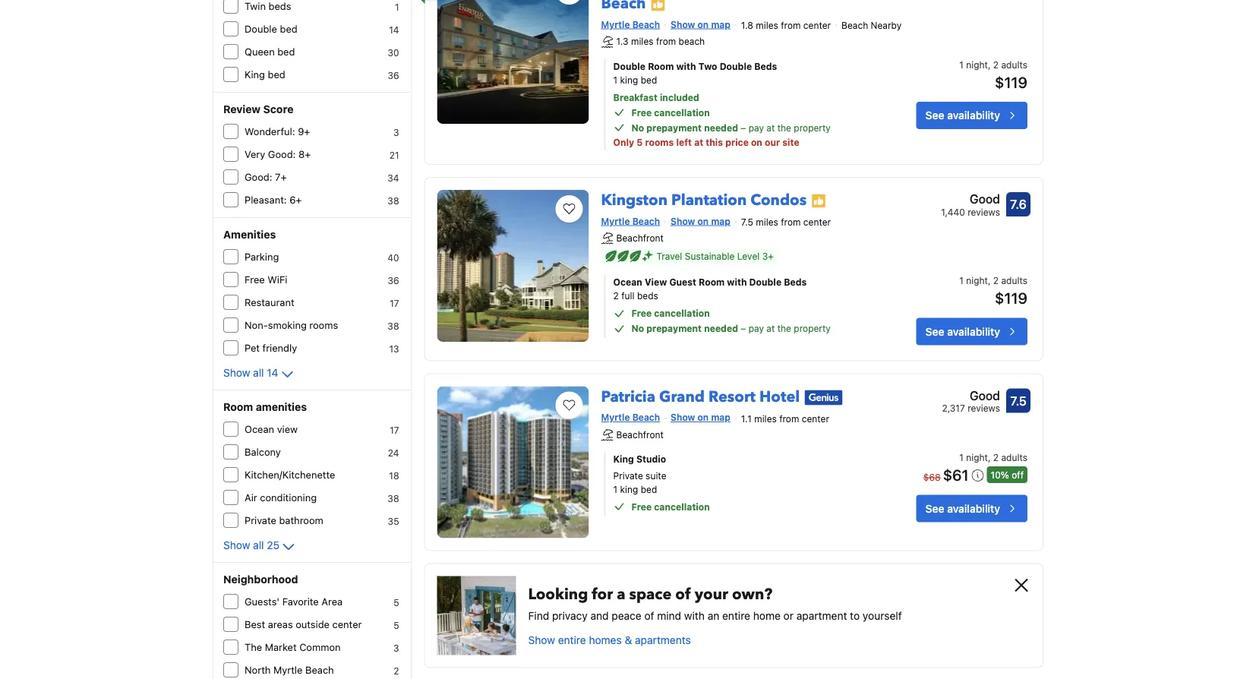 Task type: vqa. For each thing, say whether or not it's contained in the screenshot.


Task type: describe. For each thing, give the bounding box(es) containing it.
1.3 miles from beach
[[616, 36, 705, 47]]

center for best areas outside center
[[332, 619, 362, 630]]

1 night , 2 adults $119 for double room with two double beds
[[960, 59, 1028, 91]]

air conditioning
[[245, 492, 317, 503]]

conditioning
[[260, 492, 317, 503]]

favorite
[[282, 596, 319, 607]]

on for 7.5
[[698, 216, 709, 226]]

from for 1.1
[[779, 413, 799, 424]]

queen
[[245, 46, 275, 57]]

show all 14
[[223, 366, 278, 379]]

2 vertical spatial at
[[767, 323, 775, 334]]

7+
[[275, 171, 287, 183]]

10%
[[991, 469, 1009, 480]]

breakfast
[[613, 92, 658, 103]]

suite
[[646, 470, 667, 481]]

own?
[[732, 584, 773, 605]]

travel sustainable level 3+
[[657, 251, 774, 262]]

30
[[388, 47, 399, 58]]

home
[[753, 609, 781, 622]]

1 prepayment from the top
[[647, 122, 702, 133]]

0 vertical spatial 14
[[389, 24, 399, 35]]

show entire homes & apartments button
[[528, 632, 691, 648]]

resort
[[709, 386, 756, 407]]

1 horizontal spatial beds
[[637, 291, 658, 301]]

privacy
[[552, 609, 588, 622]]

outside
[[296, 619, 330, 630]]

myrtle beach for kingston
[[601, 216, 660, 226]]

1 no prepayment needed – pay at the property from the top
[[632, 122, 831, 133]]

cancellation for grand
[[654, 501, 710, 512]]

patricia grand resort hotel
[[601, 386, 800, 407]]

best areas outside center
[[245, 619, 362, 630]]

with inside ocean view guest room with double beds link
[[727, 277, 747, 288]]

17 for restaurant
[[390, 298, 399, 308]]

availability for patricia grand resort hotel
[[947, 502, 1000, 515]]

map for grand
[[711, 412, 731, 423]]

amenities
[[223, 228, 276, 241]]

3 night from the top
[[966, 452, 988, 463]]

review score
[[223, 103, 294, 115]]

for
[[592, 584, 613, 605]]

condos
[[751, 190, 807, 211]]

1 vertical spatial at
[[694, 137, 704, 147]]

miles for 1.8
[[756, 20, 778, 31]]

free down 2 full beds
[[632, 308, 652, 319]]

reviews for kingston plantation condos
[[968, 206, 1000, 217]]

$68
[[924, 472, 941, 483]]

1 vertical spatial of
[[644, 609, 654, 622]]

21
[[389, 150, 399, 160]]

40
[[388, 252, 399, 263]]

rooms for 5
[[645, 137, 674, 147]]

neighborhood
[[223, 573, 298, 586]]

1 map from the top
[[711, 19, 731, 30]]

show down kingston plantation condos
[[671, 216, 695, 226]]

1 inside private suite 1 king bed
[[613, 484, 618, 494]]

1 pay from the top
[[749, 122, 764, 133]]

on for 1.1
[[698, 412, 709, 423]]

looking
[[528, 584, 588, 605]]

3 for the market common
[[393, 643, 399, 653]]

market
[[265, 641, 297, 653]]

kingston plantation condos link
[[601, 184, 807, 211]]

good for patricia grand resort hotel
[[970, 388, 1000, 403]]

with inside looking for a space of your own? find privacy and peace of mind with an entire home or apartment to yourself
[[684, 609, 705, 622]]

beach for 1.8 miles from center
[[632, 19, 660, 30]]

3+
[[762, 251, 774, 262]]

good 1,440 reviews
[[941, 192, 1000, 217]]

this
[[706, 137, 723, 147]]

site
[[783, 137, 800, 147]]

an
[[708, 609, 720, 622]]

restaurant
[[245, 297, 294, 308]]

looking for a space of your own? image
[[437, 576, 516, 655]]

0 vertical spatial at
[[767, 122, 775, 133]]

private bathroom
[[245, 515, 323, 526]]

non-
[[245, 319, 268, 331]]

plantation
[[671, 190, 747, 211]]

areas
[[268, 619, 293, 630]]

two
[[699, 61, 717, 71]]

0 horizontal spatial room
[[223, 401, 253, 413]]

0 vertical spatial room
[[648, 61, 674, 71]]

pet
[[245, 342, 260, 354]]

beach
[[679, 36, 705, 47]]

6+
[[290, 194, 302, 205]]

0 vertical spatial 5
[[637, 137, 643, 147]]

parking
[[245, 251, 279, 262]]

1 king bed breakfast included
[[613, 74, 699, 103]]

show entire homes & apartments
[[528, 634, 691, 646]]

scored 7.6 element
[[1006, 192, 1031, 216]]

king studio link
[[613, 452, 870, 466]]

the
[[245, 641, 262, 653]]

$119 for double room with two double beds
[[995, 73, 1028, 91]]

see availability link for patricia grand resort hotel
[[917, 495, 1028, 522]]

score
[[263, 103, 294, 115]]

night for ocean view guest room with double beds
[[966, 275, 988, 286]]

double up queen
[[245, 23, 277, 35]]

travel
[[657, 251, 682, 262]]

3 , from the top
[[988, 452, 991, 463]]

mind
[[657, 609, 681, 622]]

show down pet
[[223, 366, 250, 379]]

on left our
[[751, 137, 763, 147]]

king for king studio
[[613, 454, 634, 464]]

show left the 25
[[223, 539, 250, 551]]

1 see availability from the top
[[926, 109, 1000, 121]]

18
[[389, 470, 399, 481]]

miles for 1.3
[[631, 36, 654, 47]]

beachfront for patricia
[[616, 430, 664, 440]]

balcony
[[245, 446, 281, 458]]

0 vertical spatial good:
[[268, 148, 296, 160]]

double room with two double beds
[[613, 61, 777, 71]]

reviews for patricia grand resort hotel
[[968, 403, 1000, 414]]

good element for patricia grand resort hotel
[[942, 386, 1000, 405]]

myrtle down the market common
[[273, 664, 303, 676]]

ocean for ocean view guest room with double beds
[[613, 277, 643, 288]]

, for double room with two double beds
[[988, 59, 991, 70]]

friendly
[[262, 342, 297, 354]]

1 inside 1 king bed breakfast included
[[613, 74, 618, 85]]

5 for guests' favorite area
[[394, 597, 399, 608]]

34
[[388, 172, 399, 183]]

common
[[299, 641, 341, 653]]

king inside 1 king bed breakfast included
[[620, 74, 638, 85]]

show inside button
[[528, 634, 555, 646]]

1 the from the top
[[778, 122, 791, 133]]

1 myrtle beach from the top
[[601, 19, 660, 30]]

7.5 for 7.5 miles from center
[[741, 217, 753, 227]]

patricia
[[601, 386, 656, 407]]

the market common
[[245, 641, 341, 653]]

beach for 7.5 miles from center
[[632, 216, 660, 226]]

king for king bed
[[245, 69, 265, 80]]

studio
[[636, 454, 666, 464]]

38 for score
[[388, 195, 399, 206]]

best
[[245, 619, 265, 630]]

2 prepayment from the top
[[647, 323, 702, 334]]

beach left nearby in the right of the page
[[842, 20, 868, 31]]

good element for kingston plantation condos
[[941, 190, 1000, 208]]

entire inside looking for a space of your own? find privacy and peace of mind with an entire home or apartment to yourself
[[722, 609, 750, 622]]

8+
[[299, 148, 311, 160]]

1 vertical spatial good:
[[245, 171, 272, 183]]

left
[[676, 137, 692, 147]]

beach down common
[[305, 664, 334, 676]]

1 night , 2 adults $119 for ocean view guest room with double beds
[[960, 275, 1028, 307]]

from for 1.8
[[781, 20, 801, 31]]

free down breakfast
[[632, 107, 652, 118]]

free wifi
[[245, 274, 287, 285]]

cancellation for plantation
[[654, 308, 710, 319]]

ocean for ocean view
[[245, 423, 274, 435]]

our
[[765, 137, 780, 147]]

wifi
[[268, 274, 287, 285]]

nearby
[[871, 20, 902, 31]]

apartment
[[797, 609, 847, 622]]

beach for 1.1 miles from center
[[632, 412, 660, 423]]

bed for double bed
[[280, 23, 298, 35]]

guests'
[[245, 596, 280, 607]]

free down private suite 1 king bed
[[632, 501, 652, 512]]

1 horizontal spatial of
[[676, 584, 691, 605]]

view
[[277, 423, 298, 435]]

1.8
[[741, 20, 753, 31]]

ocean view guest room with double beds
[[613, 277, 807, 288]]

kitchen/kitchenette
[[245, 469, 335, 480]]

map for plantation
[[711, 216, 731, 226]]

, for ocean view guest room with double beds
[[988, 275, 991, 286]]

sustainable
[[685, 251, 735, 262]]

patricia grand resort hotel link
[[601, 380, 800, 407]]

14 inside dropdown button
[[267, 366, 278, 379]]

$119 for ocean view guest room with double beds
[[995, 289, 1028, 307]]

1 show on map from the top
[[671, 19, 731, 30]]

hotel
[[760, 386, 800, 407]]

36 for free wifi
[[388, 275, 399, 286]]

show all 25 button
[[223, 538, 298, 556]]

beachfront for kingston
[[616, 233, 664, 244]]

3 for wonderful: 9+
[[393, 127, 399, 137]]

1,440
[[941, 206, 965, 217]]

patricia grand resort hotel image
[[437, 386, 589, 538]]

off
[[1012, 469, 1024, 480]]

view
[[645, 277, 667, 288]]

or
[[784, 609, 794, 622]]

pet friendly
[[245, 342, 297, 354]]

guest
[[670, 277, 697, 288]]



Task type: locate. For each thing, give the bounding box(es) containing it.
1 1 night , 2 adults $119 from the top
[[960, 59, 1028, 91]]

0 vertical spatial entire
[[722, 609, 750, 622]]

apartments
[[635, 634, 691, 646]]

myrtle down "patricia"
[[601, 412, 630, 423]]

ocean up full
[[613, 277, 643, 288]]

free cancellation down the "included"
[[632, 107, 710, 118]]

at down ocean view guest room with double beds link at the top
[[767, 323, 775, 334]]

0 vertical spatial –
[[741, 122, 746, 133]]

2 reviews from the top
[[968, 403, 1000, 414]]

1 beachfront from the top
[[616, 233, 664, 244]]

1 good from the top
[[970, 192, 1000, 206]]

17
[[390, 298, 399, 308], [390, 425, 399, 435]]

3 cancellation from the top
[[654, 501, 710, 512]]

2 availability from the top
[[947, 325, 1000, 338]]

space
[[629, 584, 672, 605]]

myrtle beach
[[601, 19, 660, 30], [601, 216, 660, 226], [601, 412, 660, 423]]

3 see from the top
[[926, 502, 945, 515]]

pay up price
[[749, 122, 764, 133]]

1 3 from the top
[[393, 127, 399, 137]]

0 vertical spatial good element
[[941, 190, 1000, 208]]

2 36 from the top
[[388, 275, 399, 286]]

ocean inside ocean view guest room with double beds link
[[613, 277, 643, 288]]

1 horizontal spatial room
[[648, 61, 674, 71]]

2 see availability link from the top
[[917, 318, 1028, 345]]

0 horizontal spatial king
[[245, 69, 265, 80]]

0 vertical spatial 7.5
[[741, 217, 753, 227]]

1 vertical spatial with
[[727, 277, 747, 288]]

1 vertical spatial king
[[620, 484, 638, 494]]

reviews right 1,440
[[968, 206, 1000, 217]]

show
[[671, 19, 695, 30], [671, 216, 695, 226], [223, 366, 250, 379], [671, 412, 695, 423], [223, 539, 250, 551], [528, 634, 555, 646]]

bed down queen bed
[[268, 69, 285, 80]]

see availability link for kingston plantation condos
[[917, 318, 1028, 345]]

1 vertical spatial property
[[794, 323, 831, 334]]

2 17 from the top
[[390, 425, 399, 435]]

7.5
[[741, 217, 753, 227], [1010, 394, 1027, 408]]

king inside private suite 1 king bed
[[620, 484, 638, 494]]

0 vertical spatial no prepayment needed – pay at the property
[[632, 122, 831, 133]]

no down 2 full beds
[[632, 323, 644, 334]]

good left scored 7.5 element
[[970, 388, 1000, 403]]

double down 1.3 at top
[[613, 61, 646, 71]]

miles for 7.5
[[756, 217, 778, 227]]

show down find
[[528, 634, 555, 646]]

38 for amenities
[[388, 493, 399, 504]]

38 up 35
[[388, 493, 399, 504]]

1 vertical spatial 36
[[388, 275, 399, 286]]

0 vertical spatial no
[[632, 122, 644, 133]]

1 horizontal spatial king
[[613, 454, 634, 464]]

pay down ocean view guest room with double beds link at the top
[[749, 323, 764, 334]]

this property is part of our preferred partner program. it's committed to providing excellent service and good value. it'll pay us a higher commission if you make a booking. image
[[650, 0, 666, 12]]

king up breakfast
[[620, 74, 638, 85]]

1 vertical spatial free cancellation
[[632, 308, 710, 319]]

1 vertical spatial 5
[[394, 597, 399, 608]]

show all 14 button
[[223, 365, 297, 384]]

0 vertical spatial ,
[[988, 59, 991, 70]]

king bed
[[245, 69, 285, 80]]

grand
[[659, 386, 705, 407]]

3 map from the top
[[711, 412, 731, 423]]

2 adults from the top
[[1001, 275, 1028, 286]]

24
[[388, 447, 399, 458]]

all down pet
[[253, 366, 264, 379]]

center right 1.1
[[802, 413, 830, 424]]

with down level
[[727, 277, 747, 288]]

myrtle
[[601, 19, 630, 30], [601, 216, 630, 226], [601, 412, 630, 423], [273, 664, 303, 676]]

2 vertical spatial see availability
[[926, 502, 1000, 515]]

2 property from the top
[[794, 323, 831, 334]]

0 vertical spatial beachfront
[[616, 233, 664, 244]]

myrtle beach up 1.3 at top
[[601, 19, 660, 30]]

all for 14
[[253, 366, 264, 379]]

homes
[[589, 634, 622, 646]]

0 horizontal spatial private
[[245, 515, 276, 526]]

1 all from the top
[[253, 366, 264, 379]]

2 no from the top
[[632, 323, 644, 334]]

good element
[[941, 190, 1000, 208], [942, 386, 1000, 405]]

queen bed
[[245, 46, 295, 57]]

1 vertical spatial beachfront
[[616, 430, 664, 440]]

17 for ocean view
[[390, 425, 399, 435]]

0 vertical spatial 36
[[388, 70, 399, 81]]

2 vertical spatial 38
[[388, 493, 399, 504]]

needed
[[704, 122, 738, 133], [704, 323, 738, 334]]

2 all from the top
[[253, 539, 264, 551]]

35
[[388, 516, 399, 526]]

1 vertical spatial entire
[[558, 634, 586, 646]]

adults
[[1001, 59, 1028, 70], [1001, 275, 1028, 286], [1001, 452, 1028, 463]]

2 vertical spatial free cancellation
[[632, 501, 710, 512]]

1 night , 2 adults $119
[[960, 59, 1028, 91], [960, 275, 1028, 307]]

1 see availability link from the top
[[917, 102, 1028, 129]]

0 horizontal spatial beds
[[269, 0, 291, 12]]

2 – from the top
[[741, 323, 746, 334]]

from for 1.3
[[656, 36, 676, 47]]

1 – from the top
[[741, 122, 746, 133]]

$119
[[995, 73, 1028, 91], [995, 289, 1028, 307]]

reviews right 2,317
[[968, 403, 1000, 414]]

north myrtle beach
[[245, 664, 334, 676]]

beachfront up travel
[[616, 233, 664, 244]]

0 vertical spatial $119
[[995, 73, 1028, 91]]

13
[[389, 343, 399, 354]]

free cancellation for grand
[[632, 501, 710, 512]]

myrtle down kingston
[[601, 216, 630, 226]]

0 horizontal spatial rooms
[[309, 319, 338, 331]]

1
[[395, 2, 399, 12], [960, 59, 964, 70], [613, 74, 618, 85], [960, 275, 964, 286], [960, 452, 964, 463], [613, 484, 618, 494]]

this property is part of our preferred partner program. it's committed to providing excellent service and good value. it'll pay us a higher commission if you make a booking. image for 7.5 miles from center
[[811, 193, 827, 208]]

2 free cancellation from the top
[[632, 308, 710, 319]]

14 down pet friendly
[[267, 366, 278, 379]]

2
[[993, 59, 999, 70], [993, 275, 999, 286], [613, 291, 619, 301], [993, 452, 999, 463], [394, 665, 399, 676]]

17 up 24
[[390, 425, 399, 435]]

beachfront up king studio
[[616, 430, 664, 440]]

1 vertical spatial see availability
[[926, 325, 1000, 338]]

5 for best areas outside center
[[394, 620, 399, 630]]

no prepayment needed – pay at the property down ocean view guest room with double beds link at the top
[[632, 323, 831, 334]]

2 $119 from the top
[[995, 289, 1028, 307]]

1 horizontal spatial ocean
[[613, 277, 643, 288]]

2 vertical spatial adults
[[1001, 452, 1028, 463]]

1 vertical spatial room
[[699, 277, 725, 288]]

38 down 34 in the top left of the page
[[388, 195, 399, 206]]

0 vertical spatial rooms
[[645, 137, 674, 147]]

all
[[253, 366, 264, 379], [253, 539, 264, 551]]

3 show on map from the top
[[671, 412, 731, 423]]

private for private suite 1 king bed
[[613, 470, 643, 481]]

center for 1.8 miles from center
[[803, 20, 831, 31]]

2 vertical spatial ,
[[988, 452, 991, 463]]

2 vertical spatial availability
[[947, 502, 1000, 515]]

1 property from the top
[[794, 122, 831, 133]]

see availability link
[[917, 102, 1028, 129], [917, 318, 1028, 345], [917, 495, 1028, 522]]

1 adults from the top
[[1001, 59, 1028, 70]]

1 vertical spatial prepayment
[[647, 323, 702, 334]]

1 vertical spatial –
[[741, 323, 746, 334]]

prepayment
[[647, 122, 702, 133], [647, 323, 702, 334]]

from down hotel
[[779, 413, 799, 424]]

beds down the view
[[637, 291, 658, 301]]

free cancellation down guest
[[632, 308, 710, 319]]

beds down 7.5 miles from center
[[784, 277, 807, 288]]

good: left 8+
[[268, 148, 296, 160]]

free cancellation for plantation
[[632, 308, 710, 319]]

2 night from the top
[[966, 275, 988, 286]]

fairfield inn myrtle beach broadway at the beach image
[[437, 0, 589, 124]]

36
[[388, 70, 399, 81], [388, 275, 399, 286]]

1 36 from the top
[[388, 70, 399, 81]]

included
[[660, 92, 699, 103]]

entire down the privacy
[[558, 634, 586, 646]]

0 vertical spatial show on map
[[671, 19, 731, 30]]

reviews inside good 2,317 reviews
[[968, 403, 1000, 414]]

0 vertical spatial king
[[620, 74, 638, 85]]

center for 1.1 miles from center
[[802, 413, 830, 424]]

ocean view
[[245, 423, 298, 435]]

show down grand at the right of the page
[[671, 412, 695, 423]]

beach down this property is part of our preferred partner program. it's committed to providing excellent service and good value. it'll pay us a higher commission if you make a booking. icon
[[632, 19, 660, 30]]

0 vertical spatial of
[[676, 584, 691, 605]]

beach down "patricia"
[[632, 412, 660, 423]]

3 see availability link from the top
[[917, 495, 1028, 522]]

this property is part of our preferred partner program. it's committed to providing excellent service and good value. it'll pay us a higher commission if you make a booking. image for 1.8 miles from center
[[650, 0, 666, 12]]

bathroom
[[279, 515, 323, 526]]

1 availability from the top
[[947, 109, 1000, 121]]

beach down kingston
[[632, 216, 660, 226]]

adults for double room with two double beds
[[1001, 59, 1028, 70]]

3 see availability from the top
[[926, 502, 1000, 515]]

2 , from the top
[[988, 275, 991, 286]]

double right two
[[720, 61, 752, 71]]

1 vertical spatial reviews
[[968, 403, 1000, 414]]

genius discounts available at this property. image
[[805, 390, 843, 405], [805, 390, 843, 405]]

2 cancellation from the top
[[654, 308, 710, 319]]

no prepayment needed – pay at the property up price
[[632, 122, 831, 133]]

1 vertical spatial good
[[970, 388, 1000, 403]]

needed up this
[[704, 122, 738, 133]]

0 vertical spatial availability
[[947, 109, 1000, 121]]

1 vertical spatial king
[[613, 454, 634, 464]]

2 full beds
[[613, 291, 658, 301]]

center for 7.5 miles from center
[[804, 217, 831, 227]]

scored 7.5 element
[[1006, 389, 1031, 413]]

prepayment down guest
[[647, 323, 702, 334]]

1 vertical spatial adults
[[1001, 275, 1028, 286]]

miles down the condos at the right of the page
[[756, 217, 778, 227]]

2 see availability from the top
[[926, 325, 1000, 338]]

1 vertical spatial private
[[245, 515, 276, 526]]

1 no from the top
[[632, 122, 644, 133]]

36 down 30
[[388, 70, 399, 81]]

38 up 13
[[388, 321, 399, 331]]

availability
[[947, 109, 1000, 121], [947, 325, 1000, 338], [947, 502, 1000, 515]]

miles right 1.1
[[754, 413, 777, 424]]

5
[[637, 137, 643, 147], [394, 597, 399, 608], [394, 620, 399, 630]]

twin beds
[[245, 0, 291, 12]]

bed right queen
[[277, 46, 295, 57]]

private down king studio
[[613, 470, 643, 481]]

1 free cancellation from the top
[[632, 107, 710, 118]]

2 good from the top
[[970, 388, 1000, 403]]

1 reviews from the top
[[968, 206, 1000, 217]]

good: left 7+
[[245, 171, 272, 183]]

1 vertical spatial beds
[[637, 291, 658, 301]]

see availability for kingston plantation condos
[[926, 325, 1000, 338]]

2 see from the top
[[926, 325, 945, 338]]

find
[[528, 609, 549, 622]]

0 horizontal spatial of
[[644, 609, 654, 622]]

king down king studio
[[620, 484, 638, 494]]

cancellation down guest
[[654, 308, 710, 319]]

1 17 from the top
[[390, 298, 399, 308]]

property up hotel
[[794, 323, 831, 334]]

0 horizontal spatial 7.5
[[741, 217, 753, 227]]

0 vertical spatial see
[[926, 109, 945, 121]]

good for kingston plantation condos
[[970, 192, 1000, 206]]

good inside the good 1,440 reviews
[[970, 192, 1000, 206]]

beds
[[269, 0, 291, 12], [637, 291, 658, 301]]

entire
[[722, 609, 750, 622], [558, 634, 586, 646]]

2 3 from the top
[[393, 643, 399, 653]]

bed up breakfast
[[641, 74, 657, 85]]

bed for queen bed
[[277, 46, 295, 57]]

bed for king bed
[[268, 69, 285, 80]]

bed down suite
[[641, 484, 657, 494]]

1 vertical spatial map
[[711, 216, 731, 226]]

$61
[[943, 466, 969, 484]]

only
[[613, 137, 634, 147]]

show on map for plantation
[[671, 216, 731, 226]]

1 vertical spatial the
[[778, 323, 791, 334]]

0 vertical spatial myrtle beach
[[601, 19, 660, 30]]

no
[[632, 122, 644, 133], [632, 323, 644, 334]]

1 see from the top
[[926, 109, 945, 121]]

bed inside private suite 1 king bed
[[641, 484, 657, 494]]

beach nearby
[[842, 20, 902, 31]]

center left beach nearby
[[803, 20, 831, 31]]

2 myrtle beach from the top
[[601, 216, 660, 226]]

very
[[245, 148, 265, 160]]

myrtle for 1.1
[[601, 412, 630, 423]]

0 vertical spatial beds
[[754, 61, 777, 71]]

7.5 right good 2,317 reviews
[[1010, 394, 1027, 408]]

no up only
[[632, 122, 644, 133]]

10% off
[[991, 469, 1024, 480]]

2 beachfront from the top
[[616, 430, 664, 440]]

myrtle beach for patricia
[[601, 412, 660, 423]]

1 horizontal spatial 7.5
[[1010, 394, 1027, 408]]

3 myrtle beach from the top
[[601, 412, 660, 423]]

9+
[[298, 126, 310, 137]]

3 adults from the top
[[1001, 452, 1028, 463]]

1 vertical spatial needed
[[704, 323, 738, 334]]

adults for ocean view guest room with double beds
[[1001, 275, 1028, 286]]

all for 25
[[253, 539, 264, 551]]

double down the 3+
[[749, 277, 782, 288]]

this property is part of our preferred partner program. it's committed to providing excellent service and good value. it'll pay us a higher commission if you make a booking. image
[[650, 0, 666, 12], [811, 193, 827, 208], [811, 193, 827, 208]]

– down ocean view guest room with double beds link at the top
[[741, 323, 746, 334]]

from for 7.5
[[781, 217, 801, 227]]

private for private bathroom
[[245, 515, 276, 526]]

reviews inside the good 1,440 reviews
[[968, 206, 1000, 217]]

0 vertical spatial private
[[613, 470, 643, 481]]

with inside "double room with two double beds" link
[[676, 61, 696, 71]]

1 vertical spatial good element
[[942, 386, 1000, 405]]

beds down 1.8 miles from center
[[754, 61, 777, 71]]

show all 25
[[223, 539, 280, 551]]

0 vertical spatial ocean
[[613, 277, 643, 288]]

map left '1.8'
[[711, 19, 731, 30]]

rooms right smoking
[[309, 319, 338, 331]]

see
[[926, 109, 945, 121], [926, 325, 945, 338], [926, 502, 945, 515]]

night for double room with two double beds
[[966, 59, 988, 70]]

with left an
[[684, 609, 705, 622]]

private inside private suite 1 king bed
[[613, 470, 643, 481]]

no prepayment needed – pay at the property
[[632, 122, 831, 133], [632, 323, 831, 334]]

2 vertical spatial myrtle beach
[[601, 412, 660, 423]]

show on map for grand
[[671, 412, 731, 423]]

price
[[726, 137, 749, 147]]

very good: 8+
[[245, 148, 311, 160]]

2 map from the top
[[711, 216, 731, 226]]

0 vertical spatial with
[[676, 61, 696, 71]]

cancellation down the "included"
[[654, 107, 710, 118]]

the down ocean view guest room with double beds link at the top
[[778, 323, 791, 334]]

0 vertical spatial reviews
[[968, 206, 1000, 217]]

myrtle up 1.3 at top
[[601, 19, 630, 30]]

3 38 from the top
[[388, 493, 399, 504]]

1 vertical spatial show on map
[[671, 216, 731, 226]]

from left beach
[[656, 36, 676, 47]]

from down the condos at the right of the page
[[781, 217, 801, 227]]

2 vertical spatial with
[[684, 609, 705, 622]]

miles for 1.1
[[754, 413, 777, 424]]

,
[[988, 59, 991, 70], [988, 275, 991, 286], [988, 452, 991, 463]]

kingston plantation condos image
[[437, 190, 589, 342]]

1.8 miles from center
[[741, 20, 831, 31]]

2 vertical spatial cancellation
[[654, 501, 710, 512]]

1 , from the top
[[988, 59, 991, 70]]

0 vertical spatial night
[[966, 59, 988, 70]]

0 vertical spatial 3
[[393, 127, 399, 137]]

king studio
[[613, 454, 666, 464]]

2 the from the top
[[778, 323, 791, 334]]

2 needed from the top
[[704, 323, 738, 334]]

1 $119 from the top
[[995, 73, 1028, 91]]

miles right 1.3 at top
[[631, 36, 654, 47]]

on up beach
[[698, 19, 709, 30]]

1 vertical spatial myrtle beach
[[601, 216, 660, 226]]

2 vertical spatial room
[[223, 401, 253, 413]]

3 availability from the top
[[947, 502, 1000, 515]]

at right left
[[694, 137, 704, 147]]

on down patricia grand resort hotel
[[698, 412, 709, 423]]

0 vertical spatial all
[[253, 366, 264, 379]]

at up our
[[767, 122, 775, 133]]

0 vertical spatial free cancellation
[[632, 107, 710, 118]]

see for kingston plantation condos
[[926, 325, 945, 338]]

0 vertical spatial the
[[778, 122, 791, 133]]

2,317
[[942, 403, 965, 414]]

show up beach
[[671, 19, 695, 30]]

7.5 for 7.5
[[1010, 394, 1027, 408]]

beds
[[754, 61, 777, 71], [784, 277, 807, 288]]

night
[[966, 59, 988, 70], [966, 275, 988, 286], [966, 452, 988, 463]]

0 vertical spatial needed
[[704, 122, 738, 133]]

good inside good 2,317 reviews
[[970, 388, 1000, 403]]

36 down 40
[[388, 275, 399, 286]]

availability for kingston plantation condos
[[947, 325, 1000, 338]]

miles
[[756, 20, 778, 31], [631, 36, 654, 47], [756, 217, 778, 227], [754, 413, 777, 424]]

2 vertical spatial map
[[711, 412, 731, 423]]

center
[[803, 20, 831, 31], [804, 217, 831, 227], [802, 413, 830, 424], [332, 619, 362, 630]]

your
[[695, 584, 728, 605]]

property up site
[[794, 122, 831, 133]]

of
[[676, 584, 691, 605], [644, 609, 654, 622]]

1 vertical spatial availability
[[947, 325, 1000, 338]]

2 show on map from the top
[[671, 216, 731, 226]]

14
[[389, 24, 399, 35], [267, 366, 278, 379]]

on for 1.8
[[698, 19, 709, 30]]

2 pay from the top
[[749, 323, 764, 334]]

guests' favorite area
[[245, 596, 343, 607]]

good element left scored 7.5 element
[[942, 386, 1000, 405]]

2 38 from the top
[[388, 321, 399, 331]]

amenities
[[256, 401, 307, 413]]

2 vertical spatial see availability link
[[917, 495, 1028, 522]]

2 vertical spatial show on map
[[671, 412, 731, 423]]

area
[[322, 596, 343, 607]]

2 king from the top
[[620, 484, 638, 494]]

review
[[223, 103, 261, 115]]

1 cancellation from the top
[[654, 107, 710, 118]]

entire inside button
[[558, 634, 586, 646]]

map down resort
[[711, 412, 731, 423]]

0 vertical spatial see availability link
[[917, 102, 1028, 129]]

myrtle for 7.5
[[601, 216, 630, 226]]

2 vertical spatial night
[[966, 452, 988, 463]]

1 vertical spatial no
[[632, 323, 644, 334]]

1 horizontal spatial entire
[[722, 609, 750, 622]]

1 night from the top
[[966, 59, 988, 70]]

38
[[388, 195, 399, 206], [388, 321, 399, 331], [388, 493, 399, 504]]

1 vertical spatial ,
[[988, 275, 991, 286]]

2 vertical spatial see
[[926, 502, 945, 515]]

0 vertical spatial adults
[[1001, 59, 1028, 70]]

0 vertical spatial map
[[711, 19, 731, 30]]

7.5 miles from center
[[741, 217, 831, 227]]

1 38 from the top
[[388, 195, 399, 206]]

1 vertical spatial night
[[966, 275, 988, 286]]

1 vertical spatial 7.5
[[1010, 394, 1027, 408]]

1 king from the top
[[620, 74, 638, 85]]

rooms for smoking
[[309, 319, 338, 331]]

room amenities
[[223, 401, 307, 413]]

rooms left left
[[645, 137, 674, 147]]

king down queen
[[245, 69, 265, 80]]

show on map
[[671, 19, 731, 30], [671, 216, 731, 226], [671, 412, 731, 423]]

17 up 13
[[390, 298, 399, 308]]

2 1 night , 2 adults $119 from the top
[[960, 275, 1028, 307]]

– up price
[[741, 122, 746, 133]]

2 no prepayment needed – pay at the property from the top
[[632, 323, 831, 334]]

1 needed from the top
[[704, 122, 738, 133]]

free
[[632, 107, 652, 118], [245, 274, 265, 285], [632, 308, 652, 319], [632, 501, 652, 512]]

room down the sustainable
[[699, 277, 725, 288]]

1 vertical spatial 1 night , 2 adults $119
[[960, 275, 1028, 307]]

1 vertical spatial see availability link
[[917, 318, 1028, 345]]

miles right '1.8'
[[756, 20, 778, 31]]

see for patricia grand resort hotel
[[926, 502, 945, 515]]

1 horizontal spatial beds
[[784, 277, 807, 288]]

bed inside 1 king bed breakfast included
[[641, 74, 657, 85]]

see availability for patricia grand resort hotel
[[926, 502, 1000, 515]]

room down show all 14 on the left bottom of page
[[223, 401, 253, 413]]

rooms
[[645, 137, 674, 147], [309, 319, 338, 331]]

map down plantation
[[711, 216, 731, 226]]

1 vertical spatial 3
[[393, 643, 399, 653]]

36 for king bed
[[388, 70, 399, 81]]

myrtle for 1.8
[[601, 19, 630, 30]]

from right '1.8'
[[781, 20, 801, 31]]

3 free cancellation from the top
[[632, 501, 710, 512]]

on down kingston plantation condos
[[698, 216, 709, 226]]

1 horizontal spatial 14
[[389, 24, 399, 35]]

0 vertical spatial cancellation
[[654, 107, 710, 118]]

of up mind
[[676, 584, 691, 605]]

1 vertical spatial no prepayment needed – pay at the property
[[632, 323, 831, 334]]

0 vertical spatial king
[[245, 69, 265, 80]]

entire right an
[[722, 609, 750, 622]]

free left the wifi
[[245, 274, 265, 285]]

king left studio
[[613, 454, 634, 464]]

ocean down the room amenities
[[245, 423, 274, 435]]

full
[[621, 291, 635, 301]]

private suite 1 king bed
[[613, 470, 667, 494]]

center down area
[[332, 619, 362, 630]]



